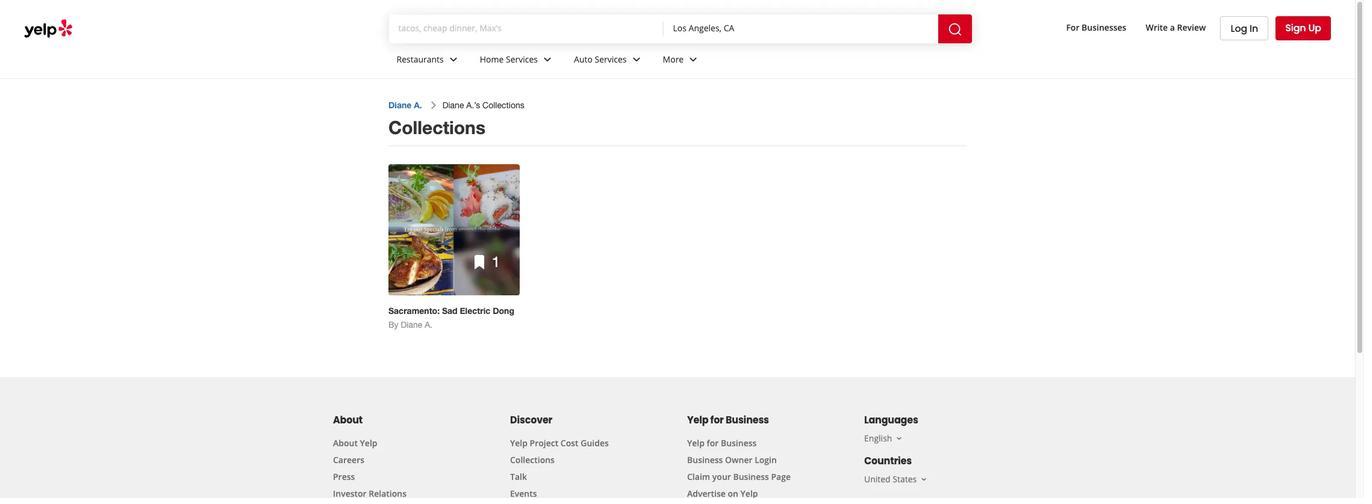 Task type: vqa. For each thing, say whether or not it's contained in the screenshot.


Task type: describe. For each thing, give the bounding box(es) containing it.
business up claim
[[687, 455, 723, 466]]

1 vertical spatial collections
[[389, 117, 486, 139]]

a. inside sacramento: sad electric dong by diane a.
[[425, 321, 433, 330]]

project
[[530, 438, 559, 449]]

home
[[480, 53, 504, 65]]

english
[[865, 433, 893, 445]]

about yelp careers press
[[333, 438, 377, 483]]

sacramento: sad electric dong link
[[389, 306, 519, 317]]

1 link
[[389, 164, 520, 296]]

sign
[[1286, 21, 1307, 35]]

for businesses
[[1067, 21, 1127, 33]]

in
[[1250, 21, 1259, 35]]

sign up
[[1286, 21, 1322, 35]]

0 horizontal spatial a.
[[414, 100, 422, 110]]

united states
[[865, 474, 917, 486]]

search image
[[948, 22, 962, 37]]

electric
[[460, 306, 491, 316]]

careers
[[333, 455, 365, 466]]

careers link
[[333, 455, 365, 466]]

auto services
[[574, 53, 627, 65]]

yelp for business link
[[687, 438, 757, 449]]

collections inside yelp project cost guides collections talk
[[510, 455, 555, 466]]

diane a.'s collections
[[443, 100, 525, 110]]

for businesses link
[[1062, 17, 1132, 38]]

for for yelp for business
[[711, 414, 724, 428]]

log
[[1231, 21, 1248, 35]]

business up yelp for business link on the right bottom
[[726, 414, 769, 428]]

owner
[[725, 455, 753, 466]]

yelp for yelp for business
[[687, 414, 709, 428]]

write
[[1146, 21, 1168, 33]]

24 chevron down v2 image
[[540, 52, 555, 67]]

1
[[492, 254, 500, 271]]

collections link
[[510, 455, 555, 466]]

yelp project cost guides collections talk
[[510, 438, 609, 483]]

english button
[[865, 433, 905, 445]]

  text field
[[399, 22, 654, 36]]

diane for diane a.'s collections
[[443, 100, 464, 110]]

guides
[[581, 438, 609, 449]]

about for about yelp careers press
[[333, 438, 358, 449]]

up
[[1309, 21, 1322, 35]]

press
[[333, 472, 355, 483]]

talk
[[510, 472, 527, 483]]

24 chevron down v2 image for auto services
[[629, 52, 644, 67]]

businesses
[[1082, 21, 1127, 33]]

talk link
[[510, 472, 527, 483]]

0 vertical spatial collections
[[483, 100, 525, 110]]

home services
[[480, 53, 538, 65]]

diane a.
[[389, 100, 422, 110]]

business down owner
[[734, 472, 769, 483]]

sad
[[442, 306, 458, 316]]

for for yelp for business business owner login claim your business page
[[707, 438, 719, 449]]

auto services link
[[565, 43, 653, 78]]

16 chevron down v2 image
[[920, 475, 929, 485]]

search image
[[948, 22, 962, 37]]



Task type: locate. For each thing, give the bounding box(es) containing it.
1 vertical spatial about
[[333, 438, 358, 449]]

united states button
[[865, 474, 929, 486]]

0 horizontal spatial 24 chevron down v2 image
[[446, 52, 461, 67]]

2 about from the top
[[333, 438, 358, 449]]

yelp up yelp for business link on the right bottom
[[687, 414, 709, 428]]

yelp inside yelp project cost guides collections talk
[[510, 438, 528, 449]]

a. down restaurants link
[[414, 100, 422, 110]]

yelp up collections link
[[510, 438, 528, 449]]

diane a. link
[[389, 100, 422, 110]]

2 vertical spatial collections
[[510, 455, 555, 466]]

yelp for yelp for business business owner login claim your business page
[[687, 438, 705, 449]]

restaurants link
[[387, 43, 470, 78]]

yelp project cost guides link
[[510, 438, 609, 449]]

for
[[1067, 21, 1080, 33]]

yelp up claim
[[687, 438, 705, 449]]

services right auto
[[595, 53, 627, 65]]

1 services from the left
[[506, 53, 538, 65]]

united
[[865, 474, 891, 486]]

log in link
[[1221, 16, 1269, 40]]

yelp inside "yelp for business business owner login claim your business page"
[[687, 438, 705, 449]]

24 chevron down v2 image right auto services
[[629, 52, 644, 67]]

services left 24 chevron down v2 icon
[[506, 53, 538, 65]]

16 chevron down v2 image
[[895, 434, 905, 444]]

press link
[[333, 472, 355, 483]]

cost
[[561, 438, 579, 449]]

collections down diane a.
[[389, 117, 486, 139]]

services for home services
[[506, 53, 538, 65]]

countries
[[865, 455, 912, 469]]

24 chevron down v2 image for more
[[686, 52, 701, 67]]

languages
[[865, 414, 919, 428]]

collections right a.'s on the top of page
[[483, 100, 525, 110]]

sacramento:
[[389, 306, 440, 316]]

1 vertical spatial a.
[[425, 321, 433, 330]]

24 chevron down v2 image for restaurants
[[446, 52, 461, 67]]

review
[[1178, 21, 1206, 33]]

3 24 chevron down v2 image from the left
[[686, 52, 701, 67]]

business owner login link
[[687, 455, 777, 466]]

a
[[1171, 21, 1175, 33]]

tacos, cheap dinner, Max's text field
[[399, 22, 654, 34]]

about
[[333, 414, 363, 428], [333, 438, 358, 449]]

a.'s
[[467, 100, 480, 110]]

log in
[[1231, 21, 1259, 35]]

24 chevron down v2 image right restaurants
[[446, 52, 461, 67]]

services inside the "auto services" link
[[595, 53, 627, 65]]

0 vertical spatial about
[[333, 414, 363, 428]]

diane down the sacramento:
[[401, 321, 423, 330]]

services inside home services link
[[506, 53, 538, 65]]

about yelp link
[[333, 438, 377, 449]]

for up yelp for business link on the right bottom
[[711, 414, 724, 428]]

24 chevron down v2 image inside more link
[[686, 52, 701, 67]]

business up owner
[[721, 438, 757, 449]]

yelp up careers
[[360, 438, 377, 449]]

1 horizontal spatial services
[[595, 53, 627, 65]]

more link
[[653, 43, 710, 78]]

0 horizontal spatial services
[[506, 53, 538, 65]]

2 services from the left
[[595, 53, 627, 65]]

None search field
[[389, 14, 987, 43]]

a. down the sacramento:
[[425, 321, 433, 330]]

a.
[[414, 100, 422, 110], [425, 321, 433, 330]]

collections
[[483, 100, 525, 110], [389, 117, 486, 139], [510, 455, 555, 466]]

about for about
[[333, 414, 363, 428]]

1 vertical spatial for
[[707, 438, 719, 449]]

2 horizontal spatial 24 chevron down v2 image
[[686, 52, 701, 67]]

0 vertical spatial for
[[711, 414, 724, 428]]

about up about yelp link in the bottom left of the page
[[333, 414, 363, 428]]

discover
[[510, 414, 553, 428]]

for
[[711, 414, 724, 428], [707, 438, 719, 449]]

1 horizontal spatial 24 chevron down v2 image
[[629, 52, 644, 67]]

diane inside sacramento: sad electric dong by diane a.
[[401, 321, 423, 330]]

more
[[663, 53, 684, 65]]

24 chevron down v2 image
[[446, 52, 461, 67], [629, 52, 644, 67], [686, 52, 701, 67]]

address, neighborhood, city, state or zip text field
[[673, 22, 929, 34]]

write a review
[[1146, 21, 1206, 33]]

diane for diane a.
[[389, 100, 412, 110]]

services for auto services
[[595, 53, 627, 65]]

yelp inside about yelp careers press
[[360, 438, 377, 449]]

1 about from the top
[[333, 414, 363, 428]]

for up business owner login link
[[707, 438, 719, 449]]

2 24 chevron down v2 image from the left
[[629, 52, 644, 67]]

restaurants
[[397, 53, 444, 65]]

for inside "yelp for business business owner login claim your business page"
[[707, 438, 719, 449]]

yelp
[[687, 414, 709, 428], [360, 438, 377, 449], [510, 438, 528, 449], [687, 438, 705, 449]]

yelp for business
[[687, 414, 769, 428]]

collections down project
[[510, 455, 555, 466]]

24 chevron down v2 image inside restaurants link
[[446, 52, 461, 67]]

write a review link
[[1141, 17, 1211, 38]]

diane down restaurants
[[389, 100, 412, 110]]

24 chevron down v2 image right more
[[686, 52, 701, 67]]

services
[[506, 53, 538, 65], [595, 53, 627, 65]]

diane
[[389, 100, 412, 110], [443, 100, 464, 110], [401, 321, 423, 330]]

login
[[755, 455, 777, 466]]

  text field
[[673, 22, 929, 36]]

yelp for business business owner login claim your business page
[[687, 438, 791, 483]]

about up careers
[[333, 438, 358, 449]]

business
[[726, 414, 769, 428], [721, 438, 757, 449], [687, 455, 723, 466], [734, 472, 769, 483]]

states
[[893, 474, 917, 486]]

sign up link
[[1276, 16, 1332, 40]]

page
[[771, 472, 791, 483]]

auto
[[574, 53, 593, 65]]

diane left a.'s on the top of page
[[443, 100, 464, 110]]

sacramento: sad electric dong by diane a.
[[389, 306, 515, 330]]

about inside about yelp careers press
[[333, 438, 358, 449]]

claim your business page link
[[687, 472, 791, 483]]

dong
[[493, 306, 515, 316]]

1 24 chevron down v2 image from the left
[[446, 52, 461, 67]]

home services link
[[470, 43, 565, 78]]

by
[[389, 321, 399, 330]]

24 chevron down v2 image inside the "auto services" link
[[629, 52, 644, 67]]

your
[[713, 472, 731, 483]]

0 vertical spatial a.
[[414, 100, 422, 110]]

claim
[[687, 472, 710, 483]]

yelp for yelp project cost guides collections talk
[[510, 438, 528, 449]]

1 horizontal spatial a.
[[425, 321, 433, 330]]



